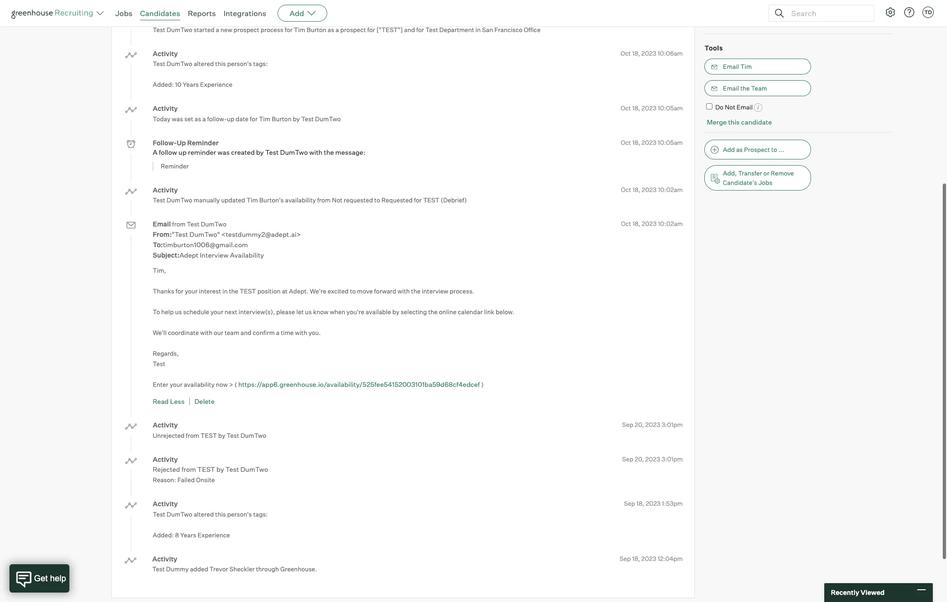 Task type: describe. For each thing, give the bounding box(es) containing it.
availability
[[184, 392, 215, 400]]

not
[[725, 115, 736, 122]]

td
[[925, 9, 933, 16]]

created
[[231, 160, 255, 168]]

https://app6.greenhouse.io/availability/525fee54152003101ba59d68cf4edcef
[[238, 392, 480, 400]]

8 years experience link
[[768, 23, 822, 32]]

td button
[[921, 5, 937, 20]]

onto
[[257, 3, 270, 10]]

experience for 8 years experience
[[791, 24, 818, 31]]

years for 10
[[717, 24, 731, 31]]

to:
[[153, 252, 163, 260]]

0 vertical spatial jobs
[[115, 9, 133, 18]]

dumtwo inside email from test dumtwo
[[201, 232, 227, 240]]

candidate
[[742, 130, 773, 138]]

follow-up reminder a follow up reminder was created by test dumtwo with the message:
[[153, 150, 366, 168]]

was
[[218, 160, 230, 168]]

test
[[198, 477, 215, 485]]

the inside 'follow-up reminder a follow up reminder was created by test dumtwo with the message:'
[[324, 160, 334, 168]]

activity rejected from test by test dumtwo
[[153, 467, 268, 485]]

+ edit link
[[871, 6, 894, 19]]

add,
[[724, 181, 737, 188]]

add, transfer or remove candidate's jobs button
[[705, 177, 812, 202]]

oct
[[621, 26, 631, 34]]

reports link
[[188, 9, 216, 18]]

18,
[[633, 26, 641, 34]]

dumtwo"
[[190, 242, 220, 250]]

2023
[[642, 26, 657, 34]]

or
[[764, 181, 770, 188]]

10 years experience link
[[708, 23, 763, 32]]

add button
[[278, 5, 328, 22]]

oct 18, 2023 10:06am
[[621, 26, 683, 34]]

greenhouse recruiting image
[[11, 8, 96, 19]]

do not email
[[716, 115, 753, 122]]

email the team
[[724, 96, 768, 103]]

remove
[[771, 181, 795, 188]]

integrations link
[[224, 9, 267, 18]]

years for 8
[[776, 24, 790, 31]]

merge this candidate
[[708, 130, 773, 138]]

email the team button
[[705, 91, 812, 108]]

td button
[[923, 7, 935, 18]]

a
[[271, 3, 275, 10]]

8 years experience
[[772, 24, 818, 31]]

email tim button
[[705, 70, 812, 86]]

follow-
[[153, 150, 177, 158]]

8
[[772, 24, 775, 31]]

tools
[[705, 55, 724, 63]]

recently
[[832, 589, 860, 597]]

<testdummy2@adept.ai>
[[222, 242, 301, 250]]

follow
[[159, 160, 177, 168]]

test right 'jobs' link
[[153, 3, 165, 10]]

test inside activity rejected from test by test dumtwo
[[226, 477, 239, 485]]

by inside 'follow-up reminder a follow up reminder was created by test dumtwo with the message:'
[[256, 160, 264, 168]]

availability
[[230, 263, 264, 271]]

integrations
[[224, 9, 267, 18]]

10:06am
[[658, 26, 683, 34]]

enter your availability now > ( https://app6.greenhouse.io/availability/525fee54152003101ba59d68cf4edcef )
[[153, 392, 484, 400]]

...
[[779, 157, 785, 165]]

candidate's
[[724, 190, 758, 198]]

test inside email from test dumtwo
[[187, 232, 200, 240]]

to
[[772, 157, 778, 165]]

prospect
[[745, 157, 771, 165]]

experience for 10 years experience
[[732, 24, 759, 31]]

add as prospect to ...
[[724, 157, 785, 165]]

do
[[716, 115, 724, 122]]

advanced
[[194, 3, 222, 10]]

test dumtwo advanced tim burton onto a job, designer (50)
[[153, 3, 328, 10]]

activity inside activity rejected from test by test dumtwo
[[153, 467, 178, 475]]

message:
[[336, 160, 366, 168]]

regards,
[[153, 361, 179, 369]]

Do Not Email checkbox
[[707, 115, 713, 121]]

your
[[170, 392, 183, 400]]

email for email tim
[[724, 74, 740, 82]]

)
[[482, 392, 484, 400]]

from:
[[153, 242, 172, 250]]



Task type: vqa. For each thing, say whether or not it's contained in the screenshot.
Share your job on our integrated job boards and track the effectiveness of your campaigns.
no



Task type: locate. For each thing, give the bounding box(es) containing it.
subject:
[[153, 263, 180, 271]]

the
[[741, 96, 750, 103], [324, 160, 334, 168]]

test up the dumtwo"
[[187, 232, 200, 240]]

years
[[717, 24, 731, 31], [776, 24, 790, 31]]

configure image
[[886, 7, 897, 18]]

test inside 'follow-up reminder a follow up reminder was created by test dumtwo with the message:'
[[265, 160, 279, 168]]

1 horizontal spatial by
[[256, 160, 264, 168]]

dumtwo inside 'follow-up reminder a follow up reminder was created by test dumtwo with the message:'
[[280, 160, 308, 168]]

timburton1006@gmail.com
[[163, 252, 248, 260]]

email tim
[[724, 74, 753, 82]]

candidates link
[[140, 9, 180, 18]]

2 years from the left
[[776, 24, 790, 31]]

add for add as prospect to ...
[[724, 157, 736, 165]]

activity
[[153, 26, 178, 35], [153, 61, 178, 69], [153, 116, 178, 124], [153, 197, 178, 205], [153, 433, 178, 441], [153, 467, 178, 475], [153, 512, 178, 520], [152, 567, 177, 575]]

tim
[[223, 3, 235, 10], [741, 74, 753, 82]]

add, transfer or remove candidate's jobs
[[724, 181, 795, 198]]

by right "created"
[[256, 160, 264, 168]]

1 years from the left
[[717, 24, 731, 31]]

candidates
[[140, 9, 180, 18]]

1 vertical spatial jobs
[[759, 190, 773, 198]]

merge
[[708, 130, 727, 138]]

this
[[729, 130, 740, 138]]

test
[[153, 3, 165, 10], [265, 160, 279, 168], [187, 232, 200, 240], [226, 477, 239, 485]]

job,
[[276, 3, 287, 10]]

2 experience from the left
[[791, 24, 818, 31]]

recently viewed
[[832, 589, 885, 597]]

+
[[873, 9, 877, 17]]

https://app6.greenhouse.io/availability/525fee54152003101ba59d68cf4edcef link
[[238, 392, 480, 400]]

0 horizontal spatial experience
[[732, 24, 759, 31]]

from up the "test
[[172, 232, 186, 240]]

0 vertical spatial tim
[[223, 3, 235, 10]]

email inside email the team button
[[724, 96, 740, 103]]

adept
[[180, 263, 199, 271]]

by right test at bottom
[[217, 477, 224, 485]]

0 vertical spatial from
[[172, 232, 186, 240]]

by inside activity rejected from test by test dumtwo
[[217, 477, 224, 485]]

jobs inside add, transfer or remove candidate's jobs
[[759, 190, 773, 198]]

edit
[[879, 9, 891, 17]]

jobs
[[115, 9, 133, 18], [759, 190, 773, 198]]

jobs down or
[[759, 190, 773, 198]]

the left 'team'
[[741, 96, 750, 103]]

0 horizontal spatial by
[[217, 477, 224, 485]]

+ edit
[[873, 9, 891, 17]]

tim inside email tim button
[[741, 74, 753, 82]]

1 horizontal spatial years
[[776, 24, 790, 31]]

up
[[179, 160, 187, 168]]

years right 10
[[717, 24, 731, 31]]

experience
[[732, 24, 759, 31], [791, 24, 818, 31]]

add as prospect to ... button
[[705, 151, 812, 171]]

"test
[[172, 242, 188, 250]]

transfer
[[739, 181, 763, 188]]

tim up email the team
[[741, 74, 753, 82]]

0 vertical spatial add
[[290, 9, 304, 18]]

email up the not
[[724, 96, 740, 103]]

reminder
[[187, 150, 219, 158]]

0 horizontal spatial tim
[[223, 3, 235, 10]]

the inside button
[[741, 96, 750, 103]]

test right test at bottom
[[226, 477, 239, 485]]

with
[[310, 160, 323, 168]]

0 horizontal spatial jobs
[[115, 9, 133, 18]]

1 horizontal spatial jobs
[[759, 190, 773, 198]]

up
[[177, 150, 186, 158]]

1 vertical spatial from
[[182, 477, 196, 485]]

from left test at bottom
[[182, 477, 196, 485]]

as
[[737, 157, 743, 165]]

(
[[235, 392, 237, 400]]

10 years experience
[[711, 24, 759, 31]]

1 horizontal spatial the
[[741, 96, 750, 103]]

team
[[752, 96, 768, 103]]

experience left 8
[[732, 24, 759, 31]]

0 vertical spatial the
[[741, 96, 750, 103]]

reminder
[[188, 160, 216, 168]]

0 horizontal spatial years
[[717, 24, 731, 31]]

1 horizontal spatial add
[[724, 157, 736, 165]]

1 vertical spatial the
[[324, 160, 334, 168]]

add left as
[[724, 157, 736, 165]]

email right the not
[[737, 115, 753, 122]]

merge this candidate link
[[708, 130, 773, 138]]

email up from:
[[153, 232, 171, 240]]

0 horizontal spatial the
[[324, 160, 334, 168]]

1 horizontal spatial tim
[[741, 74, 753, 82]]

1 experience from the left
[[732, 24, 759, 31]]

1 horizontal spatial experience
[[791, 24, 818, 31]]

interview
[[200, 263, 229, 271]]

reports
[[188, 9, 216, 18]]

jobs link
[[115, 9, 133, 18]]

experience down search text field
[[791, 24, 818, 31]]

add
[[290, 9, 304, 18], [724, 157, 736, 165]]

add right job,
[[290, 9, 304, 18]]

enter
[[153, 392, 168, 400]]

from inside activity rejected from test by test dumtwo
[[182, 477, 196, 485]]

add inside button
[[724, 157, 736, 165]]

1 vertical spatial tim
[[741, 74, 753, 82]]

dumtwo inside activity rejected from test by test dumtwo
[[241, 477, 268, 485]]

1 vertical spatial by
[[217, 477, 224, 485]]

email inside email tim button
[[724, 74, 740, 82]]

burton
[[236, 3, 256, 10]]

email from test dumtwo
[[153, 232, 227, 240]]

email for email from test dumtwo
[[153, 232, 171, 240]]

now
[[216, 392, 228, 400]]

viewed
[[861, 589, 885, 597]]

from: "test dumtwo" <testdummy2@adept.ai> to: timburton1006@gmail.com subject: adept interview availability
[[153, 242, 301, 271]]

jobs left the candidates link
[[115, 9, 133, 18]]

email
[[724, 74, 740, 82], [724, 96, 740, 103], [737, 115, 753, 122], [153, 232, 171, 240]]

add for add
[[290, 9, 304, 18]]

designer
[[288, 3, 314, 10]]

0 horizontal spatial add
[[290, 9, 304, 18]]

1 vertical spatial add
[[724, 157, 736, 165]]

the right with
[[324, 160, 334, 168]]

email for email the team
[[724, 96, 740, 103]]

add inside popup button
[[290, 9, 304, 18]]

by
[[256, 160, 264, 168], [217, 477, 224, 485]]

(50)
[[316, 3, 328, 10]]

years right 8
[[776, 24, 790, 31]]

tim left burton
[[223, 3, 235, 10]]

a
[[153, 160, 158, 168]]

Search text field
[[790, 6, 866, 20]]

from inside email from test dumtwo
[[172, 232, 186, 240]]

email up email the team
[[724, 74, 740, 82]]

test right "created"
[[265, 160, 279, 168]]

rejected
[[153, 477, 180, 485]]

>
[[229, 392, 233, 400]]

10
[[711, 24, 716, 31]]

dumtwo
[[167, 3, 192, 10], [280, 160, 308, 168], [201, 232, 227, 240], [241, 477, 268, 485]]

0 vertical spatial by
[[256, 160, 264, 168]]



